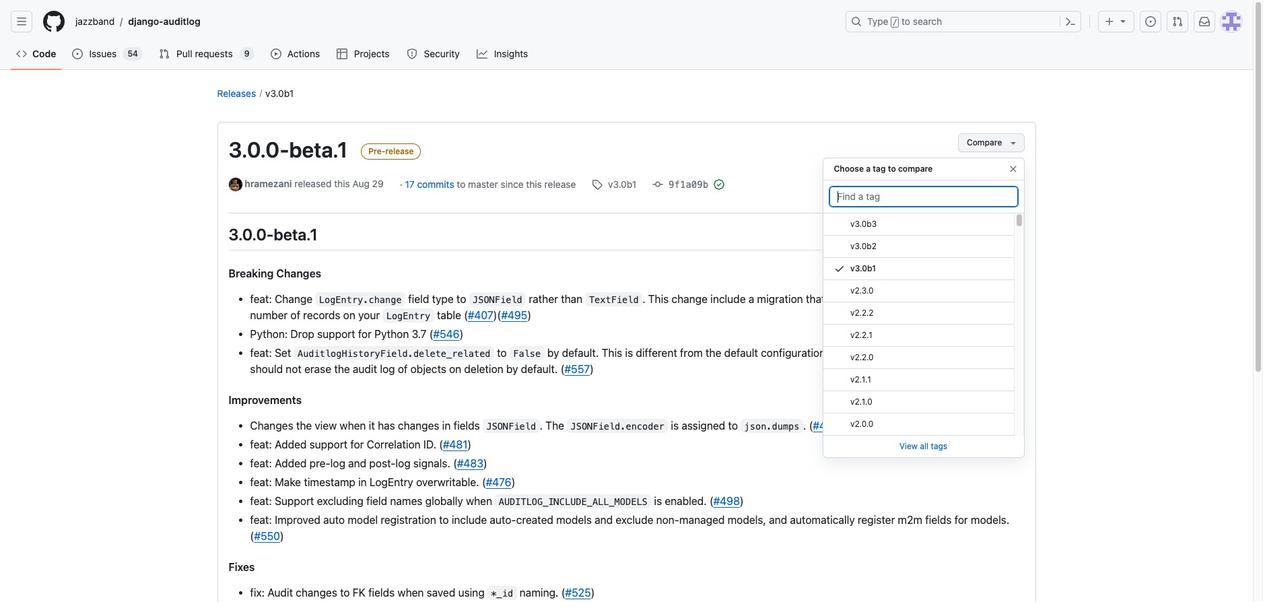 Task type: vqa. For each thing, say whether or not it's contained in the screenshot.
Code
yes



Task type: locate. For each thing, give the bounding box(es) containing it.
0 vertical spatial include
[[711, 293, 746, 305]]

0 vertical spatial 3.0.0-
[[229, 137, 289, 162]]

log up timestamp
[[331, 457, 346, 469]]

a inside . this change include a migration that may take time to run depending on the number of records on your
[[749, 293, 755, 305]]

support inside changes the view when it has changes in fields jsonfield . the jsonfield.encoder is assigned to json.dumps . ( #489 feat: added support for correlation id. ( #481 ) feat: added pre-log and post-log signals. ( #483 ) feat: make timestamp in logentry overwritable. ( #476 ) feat: support excluding field names globally when auditlog_include_all_models is enabled. ( #498 )
[[310, 438, 348, 450]]

0 horizontal spatial triangle down image
[[1008, 137, 1019, 148]]

feat: down improvements
[[250, 438, 272, 450]]

0 horizontal spatial changes
[[296, 586, 337, 599]]

0 horizontal spatial fields
[[368, 586, 395, 599]]

.
[[643, 293, 646, 305], [540, 419, 543, 431], [804, 419, 807, 431]]

default. up #557 )
[[562, 347, 599, 359]]

compare
[[967, 137, 1003, 148]]

insights link
[[472, 44, 535, 64]]

1 vertical spatial added
[[275, 457, 307, 469]]

to down globally
[[439, 514, 449, 526]]

0 horizontal spatial is
[[625, 347, 633, 359]]

9f1a09b link
[[653, 179, 711, 190]]

#525
[[565, 586, 591, 599]]

shield image
[[407, 49, 418, 59]]

feat: up '#550'
[[250, 514, 272, 526]]

triangle down image
[[1118, 15, 1129, 26], [1008, 137, 1019, 148]]

list containing jazzband
[[70, 11, 838, 32]]

2 feat: from the top
[[250, 347, 272, 359]]

0 horizontal spatial .
[[540, 419, 543, 431]]

the left view
[[296, 419, 312, 431]]

0 vertical spatial of
[[291, 309, 300, 321]]

support down records
[[317, 328, 355, 340]]

1 vertical spatial v3.0b1
[[608, 179, 637, 190]]

1 vertical spatial git pull request image
[[159, 49, 170, 59]]

0 vertical spatial on
[[986, 293, 998, 305]]

1 horizontal spatial when
[[398, 586, 424, 599]]

v2.0.0
[[850, 419, 874, 429]]

v3.0b1
[[265, 88, 294, 99], [608, 179, 637, 190], [850, 263, 876, 273]]

to left the search
[[902, 15, 911, 27]]

v2.1.1 link
[[823, 369, 1014, 391]]

1 vertical spatial in
[[358, 476, 367, 488]]

1 vertical spatial fields
[[926, 514, 952, 526]]

4 feat: from the top
[[250, 457, 272, 469]]

) up models,
[[740, 495, 744, 507]]

2 vertical spatial for
[[955, 514, 968, 526]]

0 vertical spatial triangle down image
[[1118, 15, 1129, 26]]

0 vertical spatial this
[[648, 293, 669, 305]]

/ inside jazzband / django-auditlog
[[120, 16, 123, 27]]

when down the #476 link
[[466, 495, 492, 507]]

to inside fixes fix: audit changes to fk fields when saved using *_id naming. ( #525 )
[[340, 586, 350, 599]]

beta.1 up hramezani released this aug 29 at left top
[[289, 137, 348, 162]]

1 horizontal spatial by
[[548, 347, 559, 359]]

feat: set auditloghistoryfield.delete_related to false by default. this is different from the default configuration of django's genericrelation
[[250, 347, 973, 359]]

fields inside feat: improved auto model registration to include auto-created models and exclude non-managed models, and automatically register m2m fields for models. (
[[926, 514, 952, 526]]

( right naming.
[[562, 586, 565, 599]]

for left models.
[[955, 514, 968, 526]]

9f1a09b
[[669, 179, 709, 190]]

2 horizontal spatial v3.0b1 link
[[823, 258, 1014, 280]]

pre-release
[[369, 146, 414, 156]]

is up non-
[[654, 495, 662, 507]]

changes inside changes the view when it has changes in fields jsonfield . the jsonfield.encoder is assigned to json.dumps . ( #489 feat: added support for correlation id. ( #481 ) feat: added pre-log and post-log signals. ( #483 ) feat: make timestamp in logentry overwritable. ( #476 ) feat: support excluding field names globally when auditlog_include_all_models is enabled. ( #498 )
[[250, 419, 293, 431]]

0 vertical spatial when
[[340, 419, 366, 431]]

when left it
[[340, 419, 366, 431]]

releases link
[[217, 88, 256, 99]]

commits
[[417, 179, 454, 190]]

has
[[378, 419, 395, 431]]

release up ·
[[386, 146, 414, 156]]

notifications image
[[1200, 16, 1210, 27]]

1 horizontal spatial on
[[449, 363, 462, 375]]

0 horizontal spatial when
[[340, 419, 366, 431]]

improved
[[275, 514, 321, 526]]

( inside fixes fix: audit changes to fk fields when saved using *_id naming. ( #525 )
[[562, 586, 565, 599]]

7 feat: from the top
[[250, 514, 272, 526]]

#557
[[565, 363, 590, 375]]

to up the logentry table ( #407 )( #495 )
[[457, 293, 466, 305]]

hramezani
[[245, 178, 292, 189]]

fields right m2m
[[926, 514, 952, 526]]

1 vertical spatial by
[[506, 363, 518, 375]]

homepage image
[[43, 11, 65, 32]]

by down false
[[506, 363, 518, 375]]

( up fixes
[[250, 530, 254, 542]]

changes
[[276, 267, 321, 279], [250, 419, 293, 431]]

1 3.0.0-beta.1 from the top
[[229, 137, 348, 162]]

feat: left "support"
[[250, 495, 272, 507]]

. left the
[[540, 419, 543, 431]]

fields up #481 link
[[454, 419, 480, 431]]

fields
[[454, 419, 480, 431], [926, 514, 952, 526], [368, 586, 395, 599]]

release
[[386, 146, 414, 156], [545, 179, 576, 190]]

a left migration
[[749, 293, 755, 305]]

jsonfield.encoder
[[571, 421, 665, 431]]

is left assigned
[[671, 419, 679, 431]]

2 vertical spatial v3.0b1
[[850, 263, 876, 273]]

0 vertical spatial by
[[548, 347, 559, 359]]

auditloghistoryfield.delete_related
[[298, 348, 491, 359]]

fk
[[353, 586, 366, 599]]

by right false
[[548, 347, 559, 359]]

2 horizontal spatial when
[[466, 495, 492, 507]]

1 vertical spatial when
[[466, 495, 492, 507]]

logentry.change
[[319, 294, 402, 305]]

may
[[828, 293, 849, 305]]

feat: up number
[[250, 293, 272, 305]]

3.0.0-
[[229, 137, 289, 162], [229, 225, 274, 244]]

naming.
[[520, 586, 559, 599]]

support
[[317, 328, 355, 340], [310, 438, 348, 450]]

support down view
[[310, 438, 348, 450]]

non-
[[656, 514, 680, 526]]

auto
[[323, 514, 345, 526]]

the
[[1001, 293, 1016, 305], [706, 347, 722, 359], [334, 363, 350, 375], [296, 419, 312, 431]]

0 vertical spatial support
[[317, 328, 355, 340]]

0 horizontal spatial this
[[334, 178, 350, 189]]

0 vertical spatial fields
[[454, 419, 480, 431]]

1 horizontal spatial and
[[595, 514, 613, 526]]

drop
[[291, 328, 315, 340]]

/ for jazzband
[[120, 16, 123, 27]]

#557 )
[[565, 363, 594, 375]]

release left tag image
[[545, 179, 576, 190]]

1 vertical spatial include
[[452, 514, 487, 526]]

)
[[528, 309, 532, 321], [460, 328, 464, 340], [590, 363, 594, 375], [468, 438, 472, 450], [484, 457, 488, 469], [512, 476, 516, 488], [740, 495, 744, 507], [280, 530, 284, 542], [591, 586, 595, 599]]

. right textfield
[[643, 293, 646, 305]]

2 3.0.0- from the top
[[229, 225, 274, 244]]

v3.0b1 right tag image
[[608, 179, 637, 190]]

jsonfield left the
[[487, 421, 536, 431]]

1 vertical spatial v3.0b1 link
[[592, 177, 637, 192]]

1 horizontal spatial triangle down image
[[1118, 15, 1129, 26]]

triangle down image right plus image
[[1118, 15, 1129, 26]]

hramezani link
[[245, 178, 292, 189]]

v3.0b1 link
[[265, 88, 294, 99], [592, 177, 637, 192], [823, 258, 1014, 280]]

of left v2.2.0
[[829, 347, 839, 359]]

issue opened image
[[1146, 16, 1157, 27]]

1 vertical spatial jsonfield
[[487, 421, 536, 431]]

but
[[983, 347, 999, 359]]

git pull request image for issue opened image
[[159, 49, 170, 59]]

field up model
[[366, 495, 388, 507]]

0 horizontal spatial /
[[120, 16, 123, 27]]

when left saved
[[398, 586, 424, 599]]

1 vertical spatial default.
[[521, 363, 558, 375]]

v3.0b1 link down play icon
[[265, 88, 294, 99]]

default.
[[562, 347, 599, 359], [521, 363, 558, 375]]

jazzband / django-auditlog
[[75, 15, 201, 27]]

0 vertical spatial jsonfield
[[473, 294, 523, 305]]

log inside , but we should not erase the audit log of objects on deletion by default. (
[[380, 363, 395, 375]]

3.0.0-beta.1 up hramezani link
[[229, 137, 348, 162]]

17
[[405, 179, 415, 190]]

1 horizontal spatial in
[[442, 419, 451, 431]]

) down rather
[[528, 309, 532, 321]]

should
[[250, 363, 283, 375]]

triangle down image inside compare popup button
[[1008, 137, 1019, 148]]

on down logentry.change on the left of page
[[343, 309, 356, 321]]

1 horizontal spatial v3.0b1
[[608, 179, 637, 190]]

/ right type
[[893, 18, 898, 27]]

1 horizontal spatial /
[[893, 18, 898, 27]]

field left type
[[408, 293, 429, 305]]

git pull request image left the pull in the left of the page
[[159, 49, 170, 59]]

actions
[[288, 48, 320, 59]]

0 horizontal spatial and
[[348, 457, 367, 469]]

2 horizontal spatial on
[[986, 293, 998, 305]]

to right assigned
[[728, 419, 738, 431]]

1 vertical spatial 3.0.0-beta.1
[[229, 225, 318, 244]]

to inside changes the view when it has changes in fields jsonfield . the jsonfield.encoder is assigned to json.dumps . ( #489 feat: added support for correlation id. ( #481 ) feat: added pre-log and post-log signals. ( #483 ) feat: make timestamp in logentry overwritable. ( #476 ) feat: support excluding field names globally when auditlog_include_all_models is enabled. ( #498 )
[[728, 419, 738, 431]]

1 vertical spatial changes
[[250, 419, 293, 431]]

check image
[[834, 263, 845, 274]]

configuration
[[761, 347, 826, 359]]

feat:
[[250, 293, 272, 305], [250, 347, 272, 359], [250, 438, 272, 450], [250, 457, 272, 469], [250, 476, 272, 488], [250, 495, 272, 507], [250, 514, 272, 526]]

on right depending
[[986, 293, 998, 305]]

3.0.0-beta.1 for pre-
[[229, 137, 348, 162]]

/ for type
[[893, 18, 898, 27]]

1 vertical spatial changes
[[296, 586, 337, 599]]

command palette image
[[1066, 16, 1076, 27]]

3 feat: from the top
[[250, 438, 272, 450]]

graph image
[[477, 49, 488, 59]]

2 added from the top
[[275, 457, 307, 469]]

1 vertical spatial a
[[749, 293, 755, 305]]

of down auditloghistoryfield.delete_related
[[398, 363, 408, 375]]

0 vertical spatial git pull request image
[[1173, 16, 1184, 27]]

for left correlation
[[351, 438, 364, 450]]

9
[[244, 49, 250, 59]]

default
[[725, 347, 758, 359]]

1 vertical spatial this
[[602, 347, 623, 359]]

saved
[[427, 586, 456, 599]]

changes up id.
[[398, 419, 440, 431]]

( down the feat: set auditloghistoryfield.delete_related to false by default. this is different from the default configuration of django's genericrelation
[[561, 363, 565, 375]]

feat: left pre-
[[250, 457, 272, 469]]

to inside . this change include a migration that may take time to run depending on the number of records on your
[[899, 293, 909, 305]]

) right naming.
[[591, 586, 595, 599]]

/ inside type / to search
[[893, 18, 898, 27]]

this left aug
[[334, 178, 350, 189]]

in up #481 link
[[442, 419, 451, 431]]

v3.0b1 down play icon
[[265, 88, 294, 99]]

on right objects
[[449, 363, 462, 375]]

0 horizontal spatial of
[[291, 309, 300, 321]]

for down your
[[358, 328, 372, 340]]

feat: change logentry.change field type to jsonfield rather than textfield
[[250, 293, 639, 305]]

this
[[334, 178, 350, 189], [526, 179, 542, 190]]

0 vertical spatial a
[[866, 164, 871, 174]]

exclude
[[616, 514, 654, 526]]

1 vertical spatial support
[[310, 438, 348, 450]]

0 horizontal spatial release
[[386, 146, 414, 156]]

beta.1 up breaking changes
[[274, 225, 318, 244]]

the right depending
[[1001, 293, 1016, 305]]

and right models,
[[769, 514, 788, 526]]

the left audit
[[334, 363, 350, 375]]

1 horizontal spatial this
[[526, 179, 542, 190]]

and left post-
[[348, 457, 367, 469]]

list
[[70, 11, 838, 32]]

in
[[442, 419, 451, 431], [358, 476, 367, 488]]

a left tag
[[866, 164, 871, 174]]

1 added from the top
[[275, 438, 307, 450]]

v3.0b1 down v3.0b2
[[850, 263, 876, 273]]

( down #481 link
[[453, 457, 457, 469]]

of down change
[[291, 309, 300, 321]]

git pull request image left notifications image
[[1173, 16, 1184, 27]]

the inside , but we should not erase the audit log of objects on deletion by default. (
[[334, 363, 350, 375]]

jsonfield
[[473, 294, 523, 305], [487, 421, 536, 431]]

1 horizontal spatial this
[[648, 293, 669, 305]]

log down correlation
[[396, 457, 411, 469]]

) inside fixes fix: audit changes to fk fields when saved using *_id naming. ( #525 )
[[591, 586, 595, 599]]

2 horizontal spatial fields
[[926, 514, 952, 526]]

0 vertical spatial 3.0.0-beta.1
[[229, 137, 348, 162]]

1 horizontal spatial field
[[408, 293, 429, 305]]

0 horizontal spatial v3.0b1
[[265, 88, 294, 99]]

migration
[[757, 293, 803, 305]]

0 horizontal spatial a
[[749, 293, 755, 305]]

search
[[913, 15, 943, 27]]

log down auditloghistoryfield.delete_related
[[380, 363, 395, 375]]

2 horizontal spatial is
[[671, 419, 679, 431]]

changes up change
[[276, 267, 321, 279]]

0 horizontal spatial by
[[506, 363, 518, 375]]

logentry up 3.7
[[386, 310, 431, 321]]

fields inside changes the view when it has changes in fields jsonfield . the jsonfield.encoder is assigned to json.dumps . ( #489 feat: added support for correlation id. ( #481 ) feat: added pre-log and post-log signals. ( #483 ) feat: make timestamp in logentry overwritable. ( #476 ) feat: support excluding field names globally when auditlog_include_all_models is enabled. ( #498 )
[[454, 419, 480, 431]]

and right models
[[595, 514, 613, 526]]

view
[[315, 419, 337, 431]]

table image
[[337, 49, 348, 59]]

0 horizontal spatial in
[[358, 476, 367, 488]]

erase
[[305, 363, 332, 375]]

0 horizontal spatial default.
[[521, 363, 558, 375]]

enabled.
[[665, 495, 707, 507]]

0 vertical spatial logentry
[[386, 310, 431, 321]]

django-auditlog link
[[123, 11, 206, 32]]

and
[[348, 457, 367, 469], [595, 514, 613, 526], [769, 514, 788, 526]]

0 vertical spatial changes
[[398, 419, 440, 431]]

of inside , but we should not erase the audit log of objects on deletion by default. (
[[398, 363, 408, 375]]

0 horizontal spatial git pull request image
[[159, 49, 170, 59]]

1 horizontal spatial fields
[[454, 419, 480, 431]]

1 horizontal spatial release
[[545, 179, 576, 190]]

verified commit signature image
[[714, 179, 725, 190]]

3.0.0-beta.1 up breaking changes
[[229, 225, 318, 244]]

)(
[[494, 309, 501, 321]]

log
[[380, 363, 395, 375], [331, 457, 346, 469], [396, 457, 411, 469]]

(
[[464, 309, 468, 321], [429, 328, 433, 340], [561, 363, 565, 375], [809, 419, 813, 431], [439, 438, 443, 450], [453, 457, 457, 469], [482, 476, 486, 488], [710, 495, 714, 507], [250, 530, 254, 542], [562, 586, 565, 599]]

0 vertical spatial is
[[625, 347, 633, 359]]

jsonfield up )(
[[473, 294, 523, 305]]

v3.0b3
[[850, 219, 877, 229]]

beta.1 for breaking
[[274, 225, 318, 244]]

the right from
[[706, 347, 722, 359]]

0 vertical spatial release
[[386, 146, 414, 156]]

logentry down post-
[[370, 476, 414, 488]]

2 horizontal spatial of
[[829, 347, 839, 359]]

@hramezani image
[[229, 178, 242, 192]]

to left master
[[457, 179, 466, 190]]

in up excluding
[[358, 476, 367, 488]]

plus image
[[1105, 16, 1116, 27]]

changes down improvements
[[250, 419, 293, 431]]

v3.0b2
[[850, 241, 877, 251]]

) down the feat: set auditloghistoryfield.delete_related to false by default. this is different from the default configuration of django's genericrelation
[[590, 363, 594, 375]]

3.0.0-beta.1 for breaking
[[229, 225, 318, 244]]

compare button
[[959, 133, 1025, 152]]

beta.1 for pre-
[[289, 137, 348, 162]]

#495
[[501, 309, 528, 321]]

master
[[468, 179, 498, 190]]

textfield
[[589, 294, 639, 305]]

/ left django-
[[120, 16, 123, 27]]

this right the since
[[526, 179, 542, 190]]

0 horizontal spatial include
[[452, 514, 487, 526]]

0 horizontal spatial field
[[366, 495, 388, 507]]

change
[[275, 293, 313, 305]]

is left different
[[625, 347, 633, 359]]

feat: up should
[[250, 347, 272, 359]]

1 vertical spatial 3.0.0-
[[229, 225, 274, 244]]

git pull request image
[[1173, 16, 1184, 27], [159, 49, 170, 59]]

2 vertical spatial is
[[654, 495, 662, 507]]

v3.0b1 link up run on the right of page
[[823, 258, 1014, 280]]

include right the change
[[711, 293, 746, 305]]

*_id
[[491, 588, 513, 599]]

0 vertical spatial in
[[442, 419, 451, 431]]

0 vertical spatial added
[[275, 438, 307, 450]]

to left fk
[[340, 586, 350, 599]]

2 3.0.0-beta.1 from the top
[[229, 225, 318, 244]]

of inside . this change include a migration that may take time to run depending on the number of records on your
[[291, 309, 300, 321]]

1 horizontal spatial default.
[[562, 347, 599, 359]]

( right json.dumps
[[809, 419, 813, 431]]

triangle down image up "close menu" icon
[[1008, 137, 1019, 148]]

include down globally
[[452, 514, 487, 526]]

overwritable.
[[416, 476, 479, 488]]

1 vertical spatial logentry
[[370, 476, 414, 488]]

to right tag
[[888, 164, 896, 174]]

1 3.0.0- from the top
[[229, 137, 289, 162]]

feat: left make
[[250, 476, 272, 488]]

the inside changes the view when it has changes in fields jsonfield . the jsonfield.encoder is assigned to json.dumps . ( #489 feat: added support for correlation id. ( #481 ) feat: added pre-log and post-log signals. ( #483 ) feat: make timestamp in logentry overwritable. ( #476 ) feat: support excluding field names globally when auditlog_include_all_models is enabled. ( #498 )
[[296, 419, 312, 431]]

models,
[[728, 514, 767, 526]]

( up managed
[[710, 495, 714, 507]]

0 vertical spatial v3.0b1
[[265, 88, 294, 99]]

default. inside , but we should not erase the audit log of objects on deletion by default. (
[[521, 363, 558, 375]]

feat: improved auto model registration to include auto-created models and exclude non-managed models, and automatically register m2m fields for models. (
[[250, 514, 1010, 542]]

2 vertical spatial fields
[[368, 586, 395, 599]]

audit
[[353, 363, 377, 375]]

2 horizontal spatial v3.0b1
[[850, 263, 876, 273]]

1 horizontal spatial changes
[[398, 419, 440, 431]]

1 horizontal spatial git pull request image
[[1173, 16, 1184, 27]]

0 vertical spatial default.
[[562, 347, 599, 359]]

logentry inside the logentry table ( #407 )( #495 )
[[386, 310, 431, 321]]

17 commits link
[[405, 179, 457, 190]]

v2.2.2 link
[[823, 302, 1014, 325]]

changes the view when it has changes in fields jsonfield . the jsonfield.encoder is assigned to json.dumps . ( #489 feat: added support for correlation id. ( #481 ) feat: added pre-log and post-log signals. ( #483 ) feat: make timestamp in logentry overwritable. ( #476 ) feat: support excluding field names globally when auditlog_include_all_models is enabled. ( #498 )
[[250, 419, 840, 507]]

pre-
[[369, 146, 386, 156]]

managed
[[680, 514, 725, 526]]

2 vertical spatial v3.0b1 link
[[823, 258, 1014, 280]]

1 vertical spatial beta.1
[[274, 225, 318, 244]]

1 horizontal spatial is
[[654, 495, 662, 507]]



Task type: describe. For each thing, give the bounding box(es) containing it.
1 vertical spatial release
[[545, 179, 576, 190]]

table
[[437, 309, 461, 321]]

( inside feat: improved auto model registration to include auto-created models and exclude non-managed models, and automatically register m2m fields for models. (
[[250, 530, 254, 542]]

#489
[[813, 419, 840, 431]]

jazzband
[[75, 15, 115, 27]]

( down #483 link
[[482, 476, 486, 488]]

aug
[[353, 178, 370, 189]]

#476
[[486, 476, 512, 488]]

) up #483 link
[[468, 438, 472, 450]]

view all tags
[[900, 441, 948, 451]]

. this change include a migration that may take time to run depending on the number of records on your
[[250, 293, 1016, 321]]

#550 )
[[254, 530, 284, 542]]

v2.2.0
[[850, 352, 874, 362]]

#546
[[433, 328, 460, 340]]

field inside changes the view when it has changes in fields jsonfield . the jsonfield.encoder is assigned to json.dumps . ( #489 feat: added support for correlation id. ( #481 ) feat: added pre-log and post-log signals. ( #483 ) feat: make timestamp in logentry overwritable. ( #476 ) feat: support excluding field names globally when auditlog_include_all_models is enabled. ( #498 )
[[366, 495, 388, 507]]

tag
[[873, 164, 886, 174]]

3.0.0- for breaking
[[229, 225, 274, 244]]

choose a tag to compare
[[834, 164, 933, 174]]

time
[[875, 293, 896, 305]]

5 feat: from the top
[[250, 476, 272, 488]]

( right 3.7
[[429, 328, 433, 340]]

v3.0b2 link
[[823, 236, 1014, 258]]

this inside . this change include a migration that may take time to run depending on the number of records on your
[[648, 293, 669, 305]]

v2.0.0 link
[[823, 414, 1014, 436]]

v2.3.0 link
[[823, 280, 1014, 302]]

logentry inside changes the view when it has changes in fields jsonfield . the jsonfield.encoder is assigned to json.dumps . ( #489 feat: added support for correlation id. ( #481 ) feat: added pre-log and post-log signals. ( #483 ) feat: make timestamp in logentry overwritable. ( #476 ) feat: support excluding field names globally when auditlog_include_all_models is enabled. ( #498 )
[[370, 476, 414, 488]]

v3.0b1 for the check image
[[850, 263, 876, 273]]

when inside fixes fix: audit changes to fk fields when saved using *_id naming. ( #525 )
[[398, 586, 424, 599]]

3.0.0- for pre-
[[229, 137, 289, 162]]

for inside feat: improved auto model registration to include auto-created models and exclude non-managed models, and automatically register m2m fields for models. (
[[955, 514, 968, 526]]

jsonfield inside feat: change logentry.change field type to jsonfield rather than textfield
[[473, 294, 523, 305]]

excluding
[[317, 495, 364, 507]]

by inside , but we should not erase the audit log of objects on deletion by default. (
[[506, 363, 518, 375]]

make
[[275, 476, 301, 488]]

#483
[[457, 457, 484, 469]]

play image
[[271, 49, 281, 59]]

pre-
[[310, 457, 331, 469]]

jsonfield inside changes the view when it has changes in fields jsonfield . the jsonfield.encoder is assigned to json.dumps . ( #489 feat: added support for correlation id. ( #481 ) feat: added pre-log and post-log signals. ( #483 ) feat: make timestamp in logentry overwritable. ( #476 ) feat: support excluding field names globally when auditlog_include_all_models is enabled. ( #498 )
[[487, 421, 536, 431]]

hramezani released this aug 29
[[245, 178, 384, 189]]

1 vertical spatial of
[[829, 347, 839, 359]]

logentry table ( #407 )( #495 )
[[386, 309, 532, 321]]

and inside changes the view when it has changes in fields jsonfield . the jsonfield.encoder is assigned to json.dumps . ( #489 feat: added support for correlation id. ( #481 ) feat: added pre-log and post-log signals. ( #483 ) feat: make timestamp in logentry overwritable. ( #476 ) feat: support excluding field names globally when auditlog_include_all_models is enabled. ( #498 )
[[348, 457, 367, 469]]

close menu image
[[1008, 164, 1019, 174]]

python
[[375, 328, 409, 340]]

0 horizontal spatial this
[[602, 347, 623, 359]]

0 horizontal spatial on
[[343, 309, 356, 321]]

to up deletion
[[497, 347, 507, 359]]

6 feat: from the top
[[250, 495, 272, 507]]

( inside , but we should not erase the audit log of objects on deletion by default. (
[[561, 363, 565, 375]]

1 feat: from the top
[[250, 293, 272, 305]]

#557 link
[[565, 363, 590, 375]]

#546 link
[[433, 328, 460, 340]]

register
[[858, 514, 895, 526]]

using
[[458, 586, 485, 599]]

models
[[556, 514, 592, 526]]

different
[[636, 347, 678, 359]]

django's
[[841, 347, 884, 359]]

v2.1.1
[[850, 375, 871, 385]]

( right table
[[464, 309, 468, 321]]

1 horizontal spatial a
[[866, 164, 871, 174]]

tags
[[931, 441, 948, 451]]

to inside feat: improved auto model registration to include auto-created models and exclude non-managed models, and automatically register m2m fields for models. (
[[439, 514, 449, 526]]

globally
[[426, 495, 463, 507]]

auto-
[[490, 514, 516, 526]]

0 vertical spatial changes
[[276, 267, 321, 279]]

automatically
[[790, 514, 855, 526]]

0 vertical spatial for
[[358, 328, 372, 340]]

0 horizontal spatial log
[[331, 457, 346, 469]]

) down the logentry table ( #407 )( #495 )
[[460, 328, 464, 340]]

django-
[[128, 15, 163, 27]]

#498
[[714, 495, 740, 507]]

released
[[295, 178, 332, 189]]

#550
[[254, 530, 280, 542]]

for inside changes the view when it has changes in fields jsonfield . the jsonfield.encoder is assigned to json.dumps . ( #489 feat: added support for correlation id. ( #481 ) feat: added pre-log and post-log signals. ( #483 ) feat: make timestamp in logentry overwritable. ( #476 ) feat: support excluding field names globally when auditlog_include_all_models is enabled. ( #498 )
[[351, 438, 364, 450]]

tag image
[[592, 179, 603, 190]]

compare
[[899, 164, 933, 174]]

code image
[[16, 49, 27, 59]]

2 horizontal spatial .
[[804, 419, 807, 431]]

timestamp
[[304, 476, 356, 488]]

) down the improved
[[280, 530, 284, 542]]

model
[[348, 514, 378, 526]]

models.
[[971, 514, 1010, 526]]

fields inside fixes fix: audit changes to fk fields when saved using *_id naming. ( #525 )
[[368, 586, 395, 599]]

auditlog_include_all_models
[[499, 496, 648, 507]]

created
[[516, 514, 554, 526]]

Find a tag text field
[[829, 186, 1019, 207]]

#489 link
[[813, 419, 840, 431]]

#525 link
[[565, 586, 591, 599]]

releases
[[217, 88, 256, 99]]

v3.0b1 for tag image
[[608, 179, 637, 190]]

) up the #476 link
[[484, 457, 488, 469]]

. inside . this change include a migration that may take time to run depending on the number of records on your
[[643, 293, 646, 305]]

( right id.
[[439, 438, 443, 450]]

rather
[[529, 293, 558, 305]]

the inside . this change include a migration that may take time to run depending on the number of records on your
[[1001, 293, 1016, 305]]

0 vertical spatial field
[[408, 293, 429, 305]]

support
[[275, 495, 314, 507]]

) up auto-
[[512, 476, 516, 488]]

issue opened image
[[72, 49, 83, 59]]

depending
[[931, 293, 983, 305]]

2 horizontal spatial log
[[396, 457, 411, 469]]

v2.2.0 link
[[823, 347, 1014, 369]]

changes inside changes the view when it has changes in fields jsonfield . the jsonfield.encoder is assigned to json.dumps . ( #489 feat: added support for correlation id. ( #481 ) feat: added pre-log and post-log signals. ( #483 ) feat: make timestamp in logentry overwritable. ( #476 ) feat: support excluding field names globally when auditlog_include_all_models is enabled. ( #498 )
[[398, 419, 440, 431]]

fix:
[[250, 586, 265, 599]]

type
[[868, 15, 889, 27]]

git pull request image for issue opened icon
[[1173, 16, 1184, 27]]

1 horizontal spatial v3.0b1 link
[[592, 177, 637, 192]]

view
[[900, 441, 918, 451]]

changes inside fixes fix: audit changes to fk fields when saved using *_id naming. ( #525 )
[[296, 586, 337, 599]]

it
[[369, 419, 375, 431]]

signals.
[[414, 457, 451, 469]]

, but we should not erase the audit log of objects on deletion by default. (
[[250, 347, 1016, 375]]

commit image
[[653, 179, 664, 190]]

requests
[[195, 48, 233, 59]]

include inside . this change include a migration that may take time to run depending on the number of records on your
[[711, 293, 746, 305]]

#550 link
[[254, 530, 280, 542]]

breaking changes
[[229, 267, 321, 279]]

post-
[[369, 457, 396, 469]]

audit
[[268, 586, 293, 599]]

54
[[128, 49, 138, 59]]

include inside feat: improved auto model registration to include auto-created models and exclude non-managed models, and automatically register m2m fields for models. (
[[452, 514, 487, 526]]

feat: inside feat: improved auto model registration to include auto-created models and exclude non-managed models, and automatically register m2m fields for models. (
[[250, 514, 272, 526]]

2 horizontal spatial and
[[769, 514, 788, 526]]

that
[[806, 293, 826, 305]]

0 vertical spatial v3.0b1 link
[[265, 88, 294, 99]]

type
[[432, 293, 454, 305]]

id.
[[424, 438, 437, 450]]

the
[[546, 419, 564, 431]]

code
[[32, 48, 56, 59]]

#407
[[468, 309, 494, 321]]

29
[[372, 178, 384, 189]]

insights
[[494, 48, 528, 59]]

not
[[286, 363, 302, 375]]

3.7
[[412, 328, 427, 340]]

#481
[[443, 438, 468, 450]]

v2.1.0
[[850, 397, 872, 407]]

type / to search
[[868, 15, 943, 27]]

m2m
[[898, 514, 923, 526]]

on inside , but we should not erase the audit log of objects on deletion by default. (
[[449, 363, 462, 375]]

breaking
[[229, 267, 274, 279]]

code link
[[11, 44, 62, 64]]

projects
[[354, 48, 390, 59]]

change
[[672, 293, 708, 305]]



